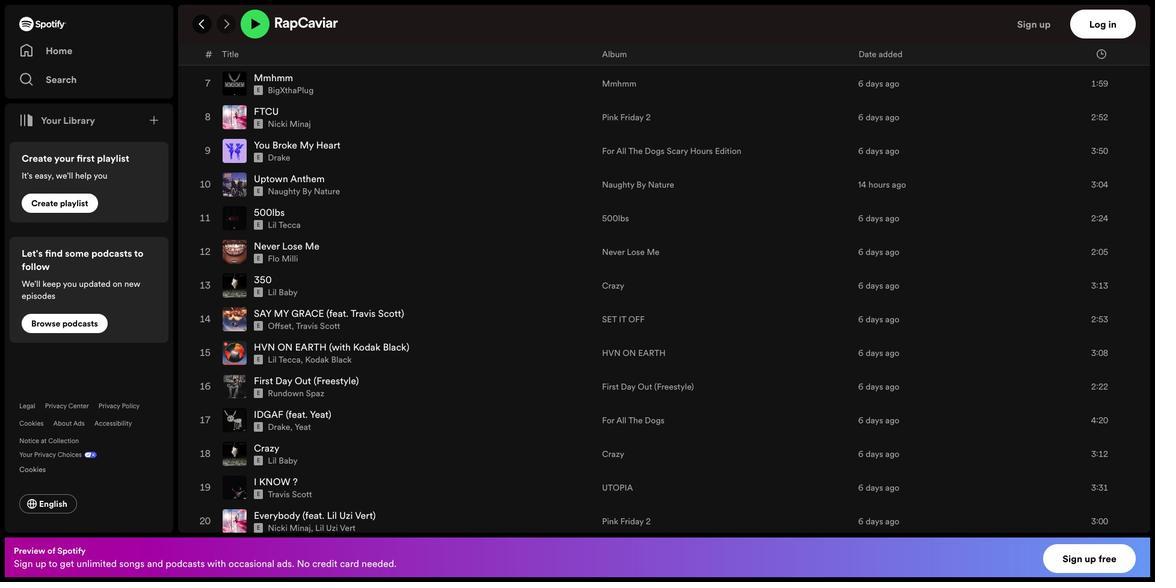 Task type: describe. For each thing, give the bounding box(es) containing it.
soak
[[254, 37, 275, 51]]

city
[[278, 37, 296, 51]]

crazy inside cell
[[254, 442, 279, 455]]

for all the dogs scary hours edition
[[602, 145, 742, 157]]

for for idgaf (feat. yeat)
[[602, 415, 615, 427]]

explicit element for hvn
[[254, 355, 263, 365]]

naughty for the rightmost 'naughty by nature' link
[[602, 179, 635, 191]]

hvn on earth (with kodak black) link
[[254, 341, 410, 354]]

, inside say my grace (feat. travis scott) cell
[[292, 320, 294, 332]]

heart
[[316, 139, 340, 152]]

e inside 'ftcu e'
[[257, 120, 260, 128]]

4:20
[[1092, 415, 1109, 427]]

jid link
[[268, 17, 281, 29]]

1 6 days ago from the top
[[859, 44, 900, 56]]

ago for uptown anthem
[[892, 179, 906, 191]]

about ads link
[[53, 419, 85, 428]]

privacy for privacy policy
[[99, 402, 120, 411]]

ftcu e
[[254, 105, 279, 128]]

say my grace (feat. travis scott) e
[[254, 307, 404, 330]]

, up city
[[281, 17, 283, 29]]

sign for sign up
[[1017, 17, 1037, 31]]

e inside 500lbs e
[[257, 222, 260, 229]]

0 horizontal spatial 21
[[286, 17, 294, 29]]

set it off
[[602, 314, 645, 326]]

(do
[[298, 37, 314, 51]]

pick
[[632, 44, 648, 56]]

ago for first day out (freestyle)
[[886, 381, 900, 393]]

lil uzi vert link
[[315, 522, 356, 535]]

ago for say my grace (feat. travis scott)
[[886, 314, 900, 326]]

album
[[602, 48, 627, 60]]

days for hvn on earth (with kodak black)
[[866, 347, 883, 359]]

for all the dogs link
[[602, 415, 665, 427]]

your privacy choices button
[[19, 451, 82, 460]]

privacy down at
[[34, 451, 56, 460]]

days for mmhmm
[[866, 78, 883, 90]]

card
[[340, 557, 359, 571]]

lil baby for 350
[[268, 287, 298, 299]]

3:49
[[1092, 10, 1109, 22]]

you broke my heart cell
[[223, 135, 593, 167]]

e inside never lose me e
[[257, 255, 260, 262]]

1 vertical spatial podcasts
[[62, 318, 98, 330]]

edition
[[715, 145, 742, 157]]

14
[[859, 179, 867, 191]]

podcasts inside preview of spotify sign up to get unlimited songs and podcasts with occasional ads. no credit card needed.
[[166, 557, 205, 571]]

ago for ftcu
[[886, 111, 900, 123]]

i know ? e
[[254, 476, 298, 498]]

explicit element for 500lbs
[[254, 220, 263, 230]]

lil inside hvn on earth (with kodak black) cell
[[268, 354, 277, 366]]

never lose me
[[602, 246, 660, 258]]

explicit element for you
[[254, 153, 263, 163]]

first for first day out (freestyle)
[[602, 381, 619, 393]]

nature for the rightmost 'naughty by nature' link
[[648, 179, 674, 191]]

(freestyle) for first day out (freestyle)
[[654, 381, 694, 393]]

say my grace (feat. travis scott) cell
[[223, 303, 593, 336]]

on for hvn on earth (with kodak black) e
[[278, 341, 293, 354]]

crazy link inside cell
[[254, 442, 279, 455]]

lil tecca link inside 500lbs cell
[[268, 219, 301, 231]]

cookies for first cookies link from the bottom
[[19, 465, 46, 475]]

by for the rightmost 'naughty by nature' link
[[637, 179, 646, 191]]

6 days ago for crazy
[[859, 448, 900, 460]]

lil inside crazy cell
[[268, 455, 277, 467]]

never lose me link inside 'never lose me' cell
[[254, 240, 319, 253]]

my
[[300, 139, 314, 152]]

3:13
[[1092, 280, 1109, 292]]

create for your
[[22, 152, 52, 165]]

e inside the you broke my heart e
[[257, 154, 260, 161]]

no
[[297, 557, 310, 571]]

e inside the first day out (freestyle) e
[[257, 390, 260, 397]]

1 horizontal spatial never lose me link
[[602, 246, 660, 258]]

days for 350
[[866, 280, 883, 292]]

baby inside '350' cell
[[279, 287, 298, 299]]

search
[[46, 73, 77, 86]]

your privacy choices
[[19, 451, 82, 460]]

scary
[[667, 145, 688, 157]]

drake for drake
[[268, 152, 290, 164]]

350 link
[[254, 273, 272, 287]]

rapcaviar
[[274, 17, 338, 31]]

days for i know ?
[[866, 482, 883, 494]]

log
[[1090, 17, 1106, 31]]

(feat. inside everybody (feat. lil uzi vert) e
[[303, 509, 325, 522]]

0 horizontal spatial first day out (freestyle) link
[[254, 374, 359, 388]]

# row
[[193, 43, 1136, 65]]

1:59
[[1092, 78, 1109, 90]]

lil inside '350' cell
[[268, 287, 277, 299]]

e inside i know ? e
[[257, 491, 260, 498]]

nature for the left 'naughty by nature' link
[[314, 185, 340, 198]]

privacy policy
[[99, 402, 140, 411]]

e inside crazy e
[[257, 457, 260, 465]]

kodak inside the hvn on earth (with kodak black) e
[[353, 341, 381, 354]]

browse
[[31, 318, 60, 330]]

0 horizontal spatial savage
[[296, 17, 323, 29]]

day for first day out (freestyle)
[[621, 381, 636, 393]]

out for first day out (freestyle) e
[[295, 374, 311, 388]]

pink friday 2 link for everybody (feat. lil uzi vert)
[[602, 516, 651, 528]]

hvn for hvn on earth
[[602, 347, 621, 359]]

the for you broke my heart
[[629, 145, 643, 157]]

uptown anthem link
[[254, 172, 325, 185]]

flo milli link
[[268, 253, 298, 265]]

sign up button
[[1013, 10, 1070, 39]]

me for never lose me
[[647, 246, 660, 258]]

e inside mmhmm e
[[257, 87, 260, 94]]

6 for 500lbs
[[859, 213, 864, 225]]

uptown anthem cell
[[223, 169, 593, 201]]

explicit element for mmhmm
[[254, 86, 263, 95]]

500lbs cell
[[223, 202, 593, 235]]

ago for idgaf (feat. yeat)
[[886, 415, 900, 427]]

uptown
[[254, 172, 288, 185]]

0 horizontal spatial 500lbs link
[[254, 206, 285, 219]]

travis scott link for ?
[[268, 489, 312, 501]]

home link
[[19, 39, 159, 63]]

surround sound (feat. 21 savage & baby tate) link
[[254, 4, 450, 17]]

spaz
[[306, 388, 324, 400]]

everybody
[[254, 509, 300, 522]]

everybody (feat. lil uzi vert) e
[[254, 509, 376, 532]]

i know ? link
[[254, 476, 298, 489]]

lil baby link for 350
[[268, 287, 298, 299]]

mmhmm for mmhmm
[[602, 78, 637, 90]]

your library
[[41, 114, 95, 127]]

(feat. inside surround sound (feat. 21 savage & baby tate) e
[[327, 4, 349, 17]]

e inside the hvn on earth (with kodak black) e
[[257, 356, 260, 364]]

create for playlist
[[31, 197, 58, 209]]

first for first day out (freestyle) e
[[254, 374, 273, 388]]

never for never lose me e
[[254, 240, 280, 253]]

let's find some podcasts to follow we'll keep you updated on new episodes
[[22, 247, 144, 302]]

baby inside surround sound (feat. 21 savage & baby tate) e
[[405, 4, 427, 17]]

days for 500lbs
[[866, 213, 883, 225]]

ftcu
[[254, 105, 279, 118]]

tate)
[[429, 4, 450, 17]]

off
[[629, 314, 645, 326]]

idgaf (feat. yeat) link
[[254, 408, 332, 421]]

podcasts inside let's find some podcasts to follow we'll keep you updated on new episodes
[[91, 247, 132, 260]]

on for hvn on earth
[[623, 347, 636, 359]]

it's
[[22, 170, 33, 182]]

top bar and user menu element
[[178, 5, 1151, 43]]

0 horizontal spatial uzi
[[326, 522, 338, 535]]

naughty for the left 'naughty by nature' link
[[268, 185, 300, 198]]

ftcu link
[[254, 105, 279, 118]]

by for the left 'naughty by nature' link
[[302, 185, 312, 198]]

idgaf
[[254, 408, 283, 421]]

we'll
[[56, 170, 73, 182]]

pink friday 2 for everybody (feat. lil uzi vert)
[[602, 516, 651, 528]]

1 days from the top
[[866, 44, 883, 56]]

350
[[254, 273, 272, 287]]

6 days ago for hvn on earth (with kodak black)
[[859, 347, 900, 359]]

3:08
[[1092, 347, 1109, 359]]

vert
[[340, 522, 356, 535]]

nicki minaj link inside everybody (feat. lil uzi vert) cell
[[268, 522, 311, 535]]

earth for hvn on earth
[[638, 347, 666, 359]]

6 for mmhmm
[[859, 78, 864, 90]]

yeat
[[295, 421, 311, 433]]

let's
[[22, 247, 43, 260]]

flo milli
[[268, 253, 298, 265]]

accessibility link
[[94, 419, 132, 428]]

some
[[65, 247, 89, 260]]

1 cookies link from the top
[[19, 419, 44, 428]]

grace
[[291, 307, 324, 320]]

hours
[[869, 179, 890, 191]]

mmhmm for mmhmm e
[[254, 71, 293, 84]]

e inside idgaf (feat. yeat) e
[[257, 424, 260, 431]]

tecca for lil tecca
[[279, 219, 301, 231]]

utopia link
[[602, 482, 633, 494]]

soak city (do it)
[[254, 37, 325, 51]]

surround
[[254, 4, 294, 17]]

privacy for privacy center
[[45, 402, 67, 411]]

for all the dogs scary hours edition link
[[602, 145, 742, 157]]

pink friday 2 for ftcu
[[602, 111, 651, 123]]

6 days ago for say my grace (feat. travis scott)
[[859, 314, 900, 326]]

set
[[602, 314, 617, 326]]

minaj for nicki minaj
[[290, 118, 311, 130]]

drake link inside you broke my heart cell
[[268, 152, 290, 164]]

500lbs for 500lbs e
[[254, 206, 285, 219]]

milli
[[282, 253, 298, 265]]

0 horizontal spatial mmhmm link
[[254, 71, 293, 84]]

crazy for crazy
[[602, 448, 625, 460]]

2 lil tecca link from the top
[[268, 354, 301, 366]]

soak city (do it) link
[[254, 37, 325, 51]]

14 hours ago
[[859, 179, 906, 191]]

(freestyle) for first day out (freestyle) e
[[314, 374, 359, 388]]

6 days ago for i know ?
[[859, 482, 900, 494]]

friday for ftcu
[[621, 111, 644, 123]]

, up it)
[[323, 17, 325, 29]]

6 days ago for ftcu
[[859, 111, 900, 123]]

to inside let's find some podcasts to follow we'll keep you updated on new episodes
[[134, 247, 144, 260]]

1 horizontal spatial mmhmm link
[[602, 78, 637, 90]]

you for some
[[63, 278, 77, 290]]

days for everybody (feat. lil uzi vert)
[[866, 516, 883, 528]]

6 for never lose me
[[859, 246, 864, 258]]

collection
[[48, 437, 79, 446]]

my
[[274, 307, 289, 320]]

1 horizontal spatial first day out (freestyle) link
[[602, 381, 694, 393]]

1 horizontal spatial naughty by nature link
[[602, 179, 674, 191]]

explicit element for never
[[254, 254, 263, 264]]

tate
[[348, 17, 364, 29]]

legal
[[19, 402, 35, 411]]

to inside preview of spotify sign up to get unlimited songs and podcasts with occasional ads. no credit card needed.
[[49, 557, 58, 571]]

sign up
[[1017, 17, 1051, 31]]

never lose me e
[[254, 240, 319, 262]]

for all the dogs
[[602, 415, 665, 427]]

crazy e
[[254, 442, 279, 465]]

lil tecca
[[268, 219, 301, 231]]

credit
[[312, 557, 338, 571]]

drake , yeat
[[268, 421, 311, 433]]

first day out (freestyle) cell
[[223, 371, 593, 403]]

lose for never lose me
[[627, 246, 645, 258]]

1 horizontal spatial travis
[[296, 320, 318, 332]]

1 6 from the top
[[859, 44, 864, 56]]

2 for ftcu
[[646, 111, 651, 123]]

# column header
[[205, 43, 212, 64]]

naughty by nature for the left 'naughty by nature' link
[[268, 185, 340, 198]]

(feat. inside say my grace (feat. travis scott) e
[[327, 307, 349, 320]]

6 days ago for 500lbs
[[859, 213, 900, 225]]

home
[[46, 44, 72, 57]]

up for sign up
[[1040, 17, 1051, 31]]



Task type: vqa. For each thing, say whether or not it's contained in the screenshot.


Task type: locate. For each thing, give the bounding box(es) containing it.
rundown spaz
[[268, 388, 324, 400]]

2:53
[[1092, 314, 1109, 326]]

6 6 days ago from the top
[[859, 246, 900, 258]]

explicit element inside first day out (freestyle) cell
[[254, 389, 263, 399]]

out inside the first day out (freestyle) e
[[295, 374, 311, 388]]

1 vertical spatial nicki minaj link
[[268, 522, 311, 535]]

notice
[[19, 437, 39, 446]]

sign inside button
[[1017, 17, 1037, 31]]

tecca inside 500lbs cell
[[279, 219, 301, 231]]

bigxthaplug link
[[268, 84, 314, 96]]

explicit element inside mmhmm cell
[[254, 86, 263, 95]]

12 explicit element from the top
[[254, 423, 263, 432]]

13 e from the top
[[257, 457, 260, 465]]

0 vertical spatial nicki minaj link
[[268, 118, 311, 130]]

ago for crazy
[[886, 448, 900, 460]]

crazy link down the 'drake , yeat'
[[254, 442, 279, 455]]

1 vertical spatial 2
[[646, 516, 651, 528]]

nicki for nicki minaj
[[268, 118, 288, 130]]

cookies
[[19, 419, 44, 428], [19, 465, 46, 475]]

4 explicit element from the top
[[254, 153, 263, 163]]

explicit element
[[254, 18, 263, 28], [254, 86, 263, 95], [254, 119, 263, 129], [254, 153, 263, 163], [254, 187, 263, 196], [254, 220, 263, 230], [254, 254, 263, 264], [254, 288, 263, 297], [254, 321, 263, 331], [254, 355, 263, 365], [254, 389, 263, 399], [254, 423, 263, 432], [254, 456, 263, 466], [254, 490, 263, 500], [254, 524, 263, 533]]

anthem
[[290, 172, 325, 185]]

explicit element inside say my grace (feat. travis scott) cell
[[254, 321, 263, 331]]

podcasts up on
[[91, 247, 132, 260]]

minaj up the you broke my heart "link"
[[290, 118, 311, 130]]

7 explicit element from the top
[[254, 254, 263, 264]]

hvn down offset
[[254, 341, 275, 354]]

14 6 from the top
[[859, 516, 864, 528]]

14 explicit element from the top
[[254, 490, 263, 500]]

nature inside uptown anthem cell
[[314, 185, 340, 198]]

1 horizontal spatial cell
[[859, 0, 1044, 33]]

1 dogs from the top
[[645, 145, 665, 157]]

1 vertical spatial drake link
[[268, 421, 290, 433]]

naughty by nature down the for all the dogs scary hours edition link
[[602, 179, 674, 191]]

all for idgaf (feat. yeat)
[[616, 415, 627, 427]]

by right uptown
[[302, 185, 312, 198]]

crazy cell
[[223, 438, 593, 471]]

pink friday 2 link up "for all the dogs scary hours edition"
[[602, 111, 651, 123]]

set it off link
[[602, 314, 645, 326]]

first
[[77, 152, 95, 165]]

center
[[68, 402, 89, 411]]

3 explicit element from the top
[[254, 119, 263, 129]]

2 e from the top
[[257, 87, 260, 94]]

i know ? cell
[[223, 472, 593, 504]]

0 horizontal spatial travis
[[268, 489, 290, 501]]

6 days ago for 350
[[859, 280, 900, 292]]

(freestyle) down the black
[[314, 374, 359, 388]]

9 6 from the top
[[859, 347, 864, 359]]

1 vertical spatial pink
[[602, 516, 619, 528]]

explicit element inside hvn on earth (with kodak black) cell
[[254, 355, 263, 365]]

the left scary
[[629, 145, 643, 157]]

0 horizontal spatial naughty
[[268, 185, 300, 198]]

0 vertical spatial dogs
[[645, 145, 665, 157]]

6 for i know ?
[[859, 482, 864, 494]]

6 for ftcu
[[859, 111, 864, 123]]

2:03
[[1092, 44, 1109, 56]]

day down lil tecca , kodak black
[[275, 374, 292, 388]]

go back image
[[197, 19, 207, 29]]

1 all from the top
[[616, 145, 627, 157]]

0 horizontal spatial naughty by nature link
[[268, 185, 340, 198]]

log in button
[[1070, 10, 1136, 39]]

say my grace (feat. travis scott) link
[[254, 307, 404, 320]]

friday up the for all the dogs scary hours edition link
[[621, 111, 644, 123]]

dogs for idgaf (feat. yeat)
[[645, 415, 665, 427]]

up for sign up free
[[1085, 552, 1097, 566]]

sound
[[296, 4, 324, 17]]

explicit element inside i know ? cell
[[254, 490, 263, 500]]

soak city (do it) cell
[[223, 34, 593, 66]]

you inside create your first playlist it's easy, we'll help you
[[94, 170, 108, 182]]

duration image
[[1097, 49, 1107, 59]]

dogs down the first day out (freestyle) at the bottom right of page
[[645, 415, 665, 427]]

podcasts right the browse
[[62, 318, 98, 330]]

1 horizontal spatial never
[[602, 246, 625, 258]]

about ads
[[53, 419, 85, 428]]

explicit element inside ftcu "cell"
[[254, 119, 263, 129]]

6 for you broke my heart
[[859, 145, 864, 157]]

1 e from the top
[[257, 19, 260, 27]]

8 6 from the top
[[859, 314, 864, 326]]

create playlist button
[[22, 194, 98, 213]]

12 6 from the top
[[859, 448, 864, 460]]

hvn down set
[[602, 347, 621, 359]]

explicit element for everybody
[[254, 524, 263, 533]]

ftcu cell
[[223, 101, 593, 134]]

6 days ago for idgaf (feat. yeat)
[[859, 415, 900, 427]]

all
[[616, 145, 627, 157], [616, 415, 627, 427]]

0 vertical spatial cookies link
[[19, 419, 44, 428]]

e inside 350 e
[[257, 289, 260, 296]]

0 vertical spatial scott
[[320, 320, 340, 332]]

8 6 days ago from the top
[[859, 314, 900, 326]]

1 nicki minaj link from the top
[[268, 118, 311, 130]]

explicit element inside uptown anthem cell
[[254, 187, 263, 196]]

0 vertical spatial pink friday 2
[[602, 111, 651, 123]]

12 e from the top
[[257, 424, 260, 431]]

earth up the first day out (freestyle) at the bottom right of page
[[638, 347, 666, 359]]

1 horizontal spatial me
[[647, 246, 660, 258]]

hvn on earth (with kodak black) e
[[254, 341, 410, 364]]

crazy link up utopia
[[602, 448, 625, 460]]

mmhmm down album
[[602, 78, 637, 90]]

2 drake link from the top
[[268, 421, 290, 433]]

1 cell from the left
[[602, 0, 849, 33]]

15 explicit element from the top
[[254, 524, 263, 533]]

1 vertical spatial scott
[[292, 489, 312, 501]]

songs
[[119, 557, 145, 571]]

uzi inside everybody (feat. lil uzi vert) e
[[339, 509, 353, 522]]

friday down utopia
[[621, 516, 644, 528]]

2 vertical spatial podcasts
[[166, 557, 205, 571]]

0 horizontal spatial nature
[[314, 185, 340, 198]]

10 days from the top
[[866, 381, 883, 393]]

cookies link down your privacy choices 'button'
[[19, 462, 55, 475]]

travis scott link for travis
[[296, 320, 340, 332]]

0 vertical spatial lil tecca link
[[268, 219, 301, 231]]

1 vertical spatial lil baby link
[[268, 455, 298, 467]]

explicit element inside you broke my heart cell
[[254, 153, 263, 163]]

to
[[134, 247, 144, 260], [49, 557, 58, 571]]

5 days from the top
[[866, 213, 883, 225]]

6 days ago for first day out (freestyle)
[[859, 381, 900, 393]]

up inside button
[[1040, 17, 1051, 31]]

11 6 from the top
[[859, 415, 864, 427]]

7 6 days ago from the top
[[859, 280, 900, 292]]

uzi left vert)
[[339, 509, 353, 522]]

2 all from the top
[[616, 415, 627, 427]]

4 6 days ago from the top
[[859, 145, 900, 157]]

hvn inside the hvn on earth (with kodak black) e
[[254, 341, 275, 354]]

you right help
[[94, 170, 108, 182]]

2 for everybody (feat. lil uzi vert)
[[646, 516, 651, 528]]

500lbs up never lose me
[[602, 213, 629, 225]]

hvn for hvn on earth (with kodak black) e
[[254, 341, 275, 354]]

500lbs
[[254, 206, 285, 219], [602, 213, 629, 225]]

0 vertical spatial lil baby
[[268, 287, 298, 299]]

say
[[254, 307, 271, 320]]

2 6 days ago from the top
[[859, 78, 900, 90]]

0 vertical spatial nicki
[[268, 118, 288, 130]]

350 cell
[[223, 270, 593, 302]]

travis inside i know ? cell
[[268, 489, 290, 501]]

minaj left lil uzi vert link
[[290, 522, 311, 535]]

0 vertical spatial pink friday 2 link
[[602, 111, 651, 123]]

2 nicki from the top
[[268, 522, 288, 535]]

spotify image
[[19, 17, 66, 31]]

2 friday from the top
[[621, 516, 644, 528]]

nature down heart
[[314, 185, 340, 198]]

log in
[[1090, 17, 1117, 31]]

lottery pick link
[[602, 44, 648, 56]]

2 drake from the top
[[268, 421, 290, 433]]

california consumer privacy act (ccpa) opt-out icon image
[[82, 451, 97, 462]]

drake link up uptown
[[268, 152, 290, 164]]

1 vertical spatial playlist
[[60, 197, 88, 209]]

explicit element inside '350' cell
[[254, 288, 263, 297]]

4 e from the top
[[257, 154, 260, 161]]

6 days ago for mmhmm
[[859, 78, 900, 90]]

ago for 500lbs
[[886, 213, 900, 225]]

6 for idgaf (feat. yeat)
[[859, 415, 864, 427]]

to up new
[[134, 247, 144, 260]]

(feat.
[[327, 4, 349, 17], [327, 307, 349, 320], [286, 408, 308, 421], [303, 509, 325, 522]]

3 days from the top
[[866, 111, 883, 123]]

500lbs link down uptown
[[254, 206, 285, 219]]

12 days from the top
[[866, 448, 883, 460]]

days
[[866, 44, 883, 56], [866, 78, 883, 90], [866, 111, 883, 123], [866, 145, 883, 157], [866, 213, 883, 225], [866, 246, 883, 258], [866, 280, 883, 292], [866, 314, 883, 326], [866, 347, 883, 359], [866, 381, 883, 393], [866, 415, 883, 427], [866, 448, 883, 460], [866, 482, 883, 494], [866, 516, 883, 528]]

1 cookies from the top
[[19, 419, 44, 428]]

all left scary
[[616, 145, 627, 157]]

earth for hvn on earth (with kodak black) e
[[295, 341, 327, 354]]

playlist inside create your first playlist it's easy, we'll help you
[[97, 152, 129, 165]]

idgaf (feat. yeat) e
[[254, 408, 332, 431]]

dogs left scary
[[645, 145, 665, 157]]

crazy link for crazy
[[602, 448, 625, 460]]

never for never lose me
[[602, 246, 625, 258]]

pink friday 2 link for ftcu
[[602, 111, 651, 123]]

explicit element for first
[[254, 389, 263, 399]]

nature down the for all the dogs scary hours edition link
[[648, 179, 674, 191]]

travis scott
[[268, 489, 312, 501]]

ago for i know ?
[[886, 482, 900, 494]]

, left lil uzi vert link
[[311, 522, 313, 535]]

1 vertical spatial your
[[19, 451, 33, 460]]

minaj inside ftcu "cell"
[[290, 118, 311, 130]]

nicki minaj link down travis scott
[[268, 522, 311, 535]]

offset , travis scott
[[268, 320, 340, 332]]

0 horizontal spatial lose
[[282, 240, 303, 253]]

your inside button
[[41, 114, 61, 127]]

earth inside the hvn on earth (with kodak black) e
[[295, 341, 327, 354]]

of
[[47, 545, 55, 557]]

up inside preview of spotify sign up to get unlimited songs and podcasts with occasional ads. no credit card needed.
[[35, 557, 46, 571]]

6 for everybody (feat. lil uzi vert)
[[859, 516, 864, 528]]

hours
[[690, 145, 713, 157]]

1 the from the top
[[629, 145, 643, 157]]

main element
[[5, 5, 173, 533]]

0 vertical spatial your
[[41, 114, 61, 127]]

0 vertical spatial to
[[134, 247, 144, 260]]

naughty by nature up lil tecca
[[268, 185, 340, 198]]

duration element
[[1097, 49, 1107, 59]]

2 pink from the top
[[602, 516, 619, 528]]

1 vertical spatial pink friday 2
[[602, 516, 651, 528]]

on
[[278, 341, 293, 354], [623, 347, 636, 359]]

drake up uptown
[[268, 152, 290, 164]]

1 tecca from the top
[[279, 219, 301, 231]]

2
[[646, 111, 651, 123], [646, 516, 651, 528]]

about
[[53, 419, 72, 428]]

pink friday 2 link down utopia
[[602, 516, 651, 528]]

playlist inside create playlist button
[[60, 197, 88, 209]]

create down easy,
[[31, 197, 58, 209]]

nicki inside everybody (feat. lil uzi vert) cell
[[268, 522, 288, 535]]

days for you broke my heart
[[866, 145, 883, 157]]

travis left the ?
[[268, 489, 290, 501]]

1 friday from the top
[[621, 111, 644, 123]]

explicit element for i
[[254, 490, 263, 500]]

9 e from the top
[[257, 323, 260, 330]]

1 pink friday 2 from the top
[[602, 111, 651, 123]]

everybody (feat. lil uzi vert) cell
[[223, 506, 593, 538]]

13 6 from the top
[[859, 482, 864, 494]]

you inside let's find some podcasts to follow we'll keep you updated on new episodes
[[63, 278, 77, 290]]

vert)
[[355, 509, 376, 522]]

2 cell from the left
[[859, 0, 1044, 33]]

0 vertical spatial podcasts
[[91, 247, 132, 260]]

pink for ftcu
[[602, 111, 619, 123]]

1 vertical spatial cookies link
[[19, 462, 55, 475]]

sign inside button
[[1063, 552, 1083, 566]]

cookies down your privacy choices
[[19, 465, 46, 475]]

me inside never lose me e
[[305, 240, 319, 253]]

1 horizontal spatial 21
[[351, 4, 360, 17]]

everybody (feat. lil uzi vert) link
[[254, 509, 376, 522]]

days for never lose me
[[866, 246, 883, 258]]

lil baby link inside crazy cell
[[268, 455, 298, 467]]

out for first day out (freestyle)
[[638, 381, 652, 393]]

ago for mmhmm
[[886, 78, 900, 90]]

never inside never lose me e
[[254, 240, 280, 253]]

7 6 from the top
[[859, 280, 864, 292]]

1 horizontal spatial by
[[637, 179, 646, 191]]

me for never lose me e
[[305, 240, 319, 253]]

days for say my grace (feat. travis scott)
[[866, 314, 883, 326]]

0 vertical spatial the
[[629, 145, 643, 157]]

5 e from the top
[[257, 188, 260, 195]]

12 6 days ago from the top
[[859, 448, 900, 460]]

nicki minaj , lil uzi vert
[[268, 522, 356, 535]]

ads
[[73, 419, 85, 428]]

on inside the hvn on earth (with kodak black) e
[[278, 341, 293, 354]]

your
[[41, 114, 61, 127], [19, 451, 33, 460]]

lil baby link inside '350' cell
[[268, 287, 298, 299]]

1 horizontal spatial you
[[94, 170, 108, 182]]

, inside hvn on earth (with kodak black) cell
[[301, 354, 303, 366]]

your down notice
[[19, 451, 33, 460]]

0 vertical spatial cookies
[[19, 419, 44, 428]]

0 horizontal spatial never lose me link
[[254, 240, 319, 253]]

(freestyle) down hvn on earth link
[[654, 381, 694, 393]]

nicki down travis scott
[[268, 522, 288, 535]]

8 days from the top
[[866, 314, 883, 326]]

lil baby link up i know ? link
[[268, 455, 298, 467]]

tecca for lil tecca , kodak black
[[279, 354, 301, 366]]

title
[[222, 48, 239, 60]]

1 vertical spatial friday
[[621, 516, 644, 528]]

nicki up broke
[[268, 118, 288, 130]]

, right my
[[292, 320, 294, 332]]

2 explicit element from the top
[[254, 86, 263, 95]]

cookies link
[[19, 419, 44, 428], [19, 462, 55, 475]]

create inside create your first playlist it's easy, we'll help you
[[22, 152, 52, 165]]

9 6 days ago from the top
[[859, 347, 900, 359]]

0 horizontal spatial mmhmm
[[254, 71, 293, 84]]

it
[[619, 314, 626, 326]]

500lbs link up never lose me
[[602, 213, 629, 225]]

create
[[22, 152, 52, 165], [31, 197, 58, 209]]

pink
[[602, 111, 619, 123], [602, 516, 619, 528]]

1 for from the top
[[602, 145, 615, 157]]

lil baby link up my
[[268, 287, 298, 299]]

2 lil baby from the top
[[268, 455, 298, 467]]

1 vertical spatial lil tecca link
[[268, 354, 301, 366]]

on down the set it off
[[623, 347, 636, 359]]

up
[[1040, 17, 1051, 31], [1085, 552, 1097, 566], [35, 557, 46, 571]]

9 explicit element from the top
[[254, 321, 263, 331]]

ago for you broke my heart
[[886, 145, 900, 157]]

friday
[[621, 111, 644, 123], [621, 516, 644, 528]]

out
[[295, 374, 311, 388], [638, 381, 652, 393]]

(freestyle)
[[314, 374, 359, 388], [654, 381, 694, 393]]

offset link
[[268, 320, 292, 332]]

1 horizontal spatial out
[[638, 381, 652, 393]]

by down the for all the dogs scary hours edition link
[[637, 179, 646, 191]]

first up idgaf
[[254, 374, 273, 388]]

podcasts right the and
[[166, 557, 205, 571]]

1 horizontal spatial playlist
[[97, 152, 129, 165]]

lil baby up my
[[268, 287, 298, 299]]

0 vertical spatial playlist
[[97, 152, 129, 165]]

0 horizontal spatial me
[[305, 240, 319, 253]]

(feat. inside idgaf (feat. yeat) e
[[286, 408, 308, 421]]

0 horizontal spatial cell
[[602, 0, 849, 33]]

1 horizontal spatial earth
[[638, 347, 666, 359]]

2 horizontal spatial sign
[[1063, 552, 1083, 566]]

2:24
[[1092, 213, 1109, 225]]

naughty by nature link down the for all the dogs scary hours edition link
[[602, 179, 674, 191]]

1 horizontal spatial sign
[[1017, 17, 1037, 31]]

0 vertical spatial pink
[[602, 111, 619, 123]]

ago for hvn on earth (with kodak black)
[[886, 347, 900, 359]]

the
[[629, 145, 643, 157], [629, 415, 643, 427]]

1 horizontal spatial (freestyle)
[[654, 381, 694, 393]]

1 horizontal spatial kodak
[[353, 341, 381, 354]]

explicit element for surround
[[254, 18, 263, 28]]

3:00
[[1092, 516, 1109, 528]]

mmhmm link down album
[[602, 78, 637, 90]]

savage inside surround sound (feat. 21 savage & baby tate) e
[[363, 4, 394, 17]]

8 explicit element from the top
[[254, 288, 263, 297]]

sign for sign up free
[[1063, 552, 1083, 566]]

surround sound (feat. 21 savage & baby tate) cell
[[223, 0, 593, 33]]

6 days ago for everybody (feat. lil uzi vert)
[[859, 516, 900, 528]]

mmhmm up the ftcu link
[[254, 71, 293, 84]]

, up the first day out (freestyle) e
[[301, 354, 303, 366]]

0 horizontal spatial out
[[295, 374, 311, 388]]

up left log
[[1040, 17, 1051, 31]]

crazy up set
[[602, 280, 625, 292]]

11 e from the top
[[257, 390, 260, 397]]

ago for never lose me
[[886, 246, 900, 258]]

1 horizontal spatial on
[[623, 347, 636, 359]]

1 horizontal spatial naughty by nature
[[602, 179, 674, 191]]

dogs for you broke my heart
[[645, 145, 665, 157]]

dogs
[[645, 145, 665, 157], [645, 415, 665, 427]]

at
[[41, 437, 47, 446]]

5 6 days ago from the top
[[859, 213, 900, 225]]

cookies up notice
[[19, 419, 44, 428]]

0 vertical spatial drake
[[268, 152, 290, 164]]

e inside everybody (feat. lil uzi vert) e
[[257, 525, 260, 532]]

lil baby
[[268, 287, 298, 299], [268, 455, 298, 467]]

lil baby inside crazy cell
[[268, 455, 298, 467]]

travis scott link
[[296, 320, 340, 332], [268, 489, 312, 501]]

create inside create playlist button
[[31, 197, 58, 209]]

never lose me link
[[254, 240, 319, 253], [602, 246, 660, 258]]

1 nicki from the top
[[268, 118, 288, 130]]

utopia
[[602, 482, 633, 494]]

13 explicit element from the top
[[254, 456, 263, 466]]

1 drake link from the top
[[268, 152, 290, 164]]

1 vertical spatial lil baby
[[268, 455, 298, 467]]

explicit element for crazy
[[254, 456, 263, 466]]

notice at collection
[[19, 437, 79, 446]]

2 cookies link from the top
[[19, 462, 55, 475]]

9 days from the top
[[866, 347, 883, 359]]

jid , 21 savage , baby tate
[[268, 17, 364, 29]]

2 lil baby link from the top
[[268, 455, 298, 467]]

0 vertical spatial all
[[616, 145, 627, 157]]

sign inside preview of spotify sign up to get unlimited songs and podcasts with occasional ads. no credit card needed.
[[14, 557, 33, 571]]

1 minaj from the top
[[290, 118, 311, 130]]

hvn on earth (with kodak black) cell
[[223, 337, 593, 370]]

explicit element for uptown
[[254, 187, 263, 196]]

uzi
[[339, 509, 353, 522], [326, 522, 338, 535]]

cell
[[602, 0, 849, 33], [859, 0, 1044, 33]]

1 2 from the top
[[646, 111, 651, 123]]

500lbs inside cell
[[254, 206, 285, 219]]

2 pink friday 2 link from the top
[[602, 516, 651, 528]]

0 horizontal spatial to
[[49, 557, 58, 571]]

naughty inside uptown anthem cell
[[268, 185, 300, 198]]

explicit element inside idgaf (feat. yeat) 'cell'
[[254, 423, 263, 432]]

explicit element inside crazy cell
[[254, 456, 263, 466]]

playlist
[[97, 152, 129, 165], [60, 197, 88, 209]]

6 days ago for you broke my heart
[[859, 145, 900, 157]]

6
[[859, 44, 864, 56], [859, 78, 864, 90], [859, 111, 864, 123], [859, 145, 864, 157], [859, 213, 864, 225], [859, 246, 864, 258], [859, 280, 864, 292], [859, 314, 864, 326], [859, 347, 864, 359], [859, 381, 864, 393], [859, 415, 864, 427], [859, 448, 864, 460], [859, 482, 864, 494], [859, 516, 864, 528]]

your left the 'library' on the top left of page
[[41, 114, 61, 127]]

lil tecca link up never lose me e on the top left of page
[[268, 219, 301, 231]]

on down offset
[[278, 341, 293, 354]]

friday for everybody (feat. lil uzi vert)
[[621, 516, 644, 528]]

2 cookies from the top
[[19, 465, 46, 475]]

naughty by nature link up lil tecca
[[268, 185, 340, 198]]

up left "of"
[[35, 557, 46, 571]]

1 horizontal spatial uzi
[[339, 509, 353, 522]]

4 6 from the top
[[859, 145, 864, 157]]

savage up (do
[[296, 17, 323, 29]]

for for you broke my heart
[[602, 145, 615, 157]]

4 days from the top
[[866, 145, 883, 157]]

explicit element for 350
[[254, 288, 263, 297]]

15 e from the top
[[257, 525, 260, 532]]

you for first
[[94, 170, 108, 182]]

lil tecca link up "rundown"
[[268, 354, 301, 366]]

1 horizontal spatial naughty
[[602, 179, 635, 191]]

minaj
[[290, 118, 311, 130], [290, 522, 311, 535]]

drake left "yeat"
[[268, 421, 290, 433]]

1 horizontal spatial up
[[1040, 17, 1051, 31]]

travis inside say my grace (feat. travis scott) e
[[351, 307, 376, 320]]

first up for all the dogs
[[602, 381, 619, 393]]

5 6 from the top
[[859, 213, 864, 225]]

crazy down the 'drake , yeat'
[[254, 442, 279, 455]]

1 horizontal spatial your
[[41, 114, 61, 127]]

pink friday 2 up "for all the dogs scary hours edition"
[[602, 111, 651, 123]]

0 vertical spatial for
[[602, 145, 615, 157]]

rundown
[[268, 388, 304, 400]]

black)
[[383, 341, 410, 354]]

1 lil baby link from the top
[[268, 287, 298, 299]]

uzi left "vert"
[[326, 522, 338, 535]]

drake
[[268, 152, 290, 164], [268, 421, 290, 433]]

travis left the scott)
[[351, 307, 376, 320]]

0 horizontal spatial kodak
[[305, 354, 329, 366]]

0 horizontal spatial (freestyle)
[[314, 374, 359, 388]]

350 e
[[254, 273, 272, 296]]

lil inside 500lbs cell
[[268, 219, 277, 231]]

follow
[[22, 260, 50, 273]]

1 horizontal spatial scott
[[320, 320, 340, 332]]

1 vertical spatial tecca
[[279, 354, 301, 366]]

11 6 days ago from the top
[[859, 415, 900, 427]]

e inside surround sound (feat. 21 savage & baby tate) e
[[257, 19, 260, 27]]

earth down offset , travis scott
[[295, 341, 327, 354]]

, inside idgaf (feat. yeat) 'cell'
[[290, 421, 293, 433]]

minaj inside everybody (feat. lil uzi vert) cell
[[290, 522, 311, 535]]

scott up hvn on earth (with kodak black) link
[[320, 320, 340, 332]]

0 horizontal spatial 500lbs
[[254, 206, 285, 219]]

playlist right first
[[97, 152, 129, 165]]

explicit element for idgaf
[[254, 423, 263, 432]]

by inside uptown anthem cell
[[302, 185, 312, 198]]

explicit element inside 'never lose me' cell
[[254, 254, 263, 264]]

idgaf (feat. yeat) cell
[[223, 405, 593, 437]]

1 horizontal spatial hvn
[[602, 347, 621, 359]]

21 inside surround sound (feat. 21 savage & baby tate) e
[[351, 4, 360, 17]]

2 horizontal spatial up
[[1085, 552, 1097, 566]]

500lbs down uptown
[[254, 206, 285, 219]]

nicki minaj link inside ftcu "cell"
[[268, 118, 311, 130]]

0 horizontal spatial up
[[35, 557, 46, 571]]

lose inside never lose me e
[[282, 240, 303, 253]]

1 lil tecca link from the top
[[268, 219, 301, 231]]

tecca up never lose me e on the top left of page
[[279, 219, 301, 231]]

kodak right (with
[[353, 341, 381, 354]]

10 e from the top
[[257, 356, 260, 364]]

pink for everybody (feat. lil uzi vert)
[[602, 516, 619, 528]]

baby up my
[[279, 287, 298, 299]]

0 vertical spatial minaj
[[290, 118, 311, 130]]

3 6 from the top
[[859, 111, 864, 123]]

7 days from the top
[[866, 280, 883, 292]]

2 2 from the top
[[646, 516, 651, 528]]

0 horizontal spatial playlist
[[60, 197, 88, 209]]

day up for all the dogs
[[621, 381, 636, 393]]

, inside everybody (feat. lil uzi vert) cell
[[311, 522, 313, 535]]

added
[[879, 48, 903, 60]]

cookies link up notice
[[19, 419, 44, 428]]

explicit element inside 500lbs cell
[[254, 220, 263, 230]]

2 pink friday 2 from the top
[[602, 516, 651, 528]]

1 lil baby from the top
[[268, 287, 298, 299]]

1 vertical spatial nicki
[[268, 522, 288, 535]]

baby inside crazy cell
[[279, 455, 298, 467]]

10 explicit element from the top
[[254, 355, 263, 365]]

11 days from the top
[[866, 415, 883, 427]]

your for your library
[[41, 114, 61, 127]]

privacy up accessibility link
[[99, 402, 120, 411]]

minaj for nicki minaj , lil uzi vert
[[290, 522, 311, 535]]

1 horizontal spatial nature
[[648, 179, 674, 191]]

kodak left the black
[[305, 354, 329, 366]]

1 horizontal spatial 500lbs link
[[602, 213, 629, 225]]

tecca inside hvn on earth (with kodak black) cell
[[279, 354, 301, 366]]

3:12
[[1092, 448, 1109, 460]]

nicki for nicki minaj , lil uzi vert
[[268, 522, 288, 535]]

travis right the offset 'link'
[[296, 320, 318, 332]]

1 horizontal spatial savage
[[363, 4, 394, 17]]

your for your privacy choices
[[19, 451, 33, 460]]

to left get
[[49, 557, 58, 571]]

mmhmm inside cell
[[254, 71, 293, 84]]

7 e from the top
[[257, 255, 260, 262]]

10 6 from the top
[[859, 381, 864, 393]]

baby right the '&'
[[405, 4, 427, 17]]

1 horizontal spatial 500lbs
[[602, 213, 629, 225]]

lil inside everybody (feat. lil uzi vert) e
[[327, 509, 337, 522]]

privacy up about
[[45, 402, 67, 411]]

lil
[[268, 219, 277, 231], [268, 287, 277, 299], [268, 354, 277, 366], [268, 455, 277, 467], [327, 509, 337, 522], [315, 522, 324, 535]]

ago for 350
[[886, 280, 900, 292]]

0 horizontal spatial day
[[275, 374, 292, 388]]

first day out (freestyle) link down hvn on earth link
[[602, 381, 694, 393]]

6 for say my grace (feat. travis scott)
[[859, 314, 864, 326]]

never lose me cell
[[223, 236, 593, 269]]

13 6 days ago from the top
[[859, 482, 900, 494]]

1 pink friday 2 link from the top
[[602, 111, 651, 123]]

6 for 350
[[859, 280, 864, 292]]

new
[[124, 278, 140, 290]]

lil baby inside '350' cell
[[268, 287, 298, 299]]

1 vertical spatial create
[[31, 197, 58, 209]]

up left free
[[1085, 552, 1097, 566]]

5 explicit element from the top
[[254, 187, 263, 196]]

mmhmm cell
[[223, 68, 593, 100]]

drake inside you broke my heart cell
[[268, 152, 290, 164]]

explicit element inside everybody (feat. lil uzi vert) cell
[[254, 524, 263, 533]]

2 horizontal spatial travis
[[351, 307, 376, 320]]

scott up everybody (feat. lil uzi vert) link
[[292, 489, 312, 501]]

6 days from the top
[[866, 246, 883, 258]]

6 explicit element from the top
[[254, 220, 263, 230]]

day for first day out (freestyle) e
[[275, 374, 292, 388]]

6 e from the top
[[257, 222, 260, 229]]

scott inside cell
[[320, 320, 340, 332]]

0 horizontal spatial hvn
[[254, 341, 275, 354]]

0 horizontal spatial by
[[302, 185, 312, 198]]

1 horizontal spatial lose
[[627, 246, 645, 258]]

14 days from the top
[[866, 516, 883, 528]]

11 explicit element from the top
[[254, 389, 263, 399]]

jid
[[268, 17, 281, 29]]

6 for crazy
[[859, 448, 864, 460]]

0 vertical spatial tecca
[[279, 219, 301, 231]]

drake inside idgaf (feat. yeat) 'cell'
[[268, 421, 290, 433]]

1 vertical spatial dogs
[[645, 415, 665, 427]]

go forward image
[[221, 19, 231, 29]]

6 days ago for never lose me
[[859, 246, 900, 258]]

e inside 'uptown anthem e'
[[257, 188, 260, 195]]

0 horizontal spatial scott
[[292, 489, 312, 501]]

all down the first day out (freestyle) at the bottom right of page
[[616, 415, 627, 427]]

day inside the first day out (freestyle) e
[[275, 374, 292, 388]]

crazy for 350
[[602, 280, 625, 292]]

crazy link for 350
[[602, 280, 625, 292]]

13 days from the top
[[866, 482, 883, 494]]

savage left the '&'
[[363, 4, 394, 17]]

0 horizontal spatial earth
[[295, 341, 327, 354]]

1 vertical spatial minaj
[[290, 522, 311, 535]]

2 6 from the top
[[859, 78, 864, 90]]

for
[[602, 145, 615, 157], [602, 415, 615, 427]]

0 vertical spatial create
[[22, 152, 52, 165]]

up inside button
[[1085, 552, 1097, 566]]

playlist down help
[[60, 197, 88, 209]]

offset
[[268, 320, 292, 332]]

bigxthaplug
[[268, 84, 314, 96]]

e inside say my grace (feat. travis scott) e
[[257, 323, 260, 330]]

baby left tate
[[328, 17, 346, 29]]

lil baby up i know ? link
[[268, 455, 298, 467]]

1 drake from the top
[[268, 152, 290, 164]]

create up easy,
[[22, 152, 52, 165]]

surround sound (feat. 21 savage & baby tate) e
[[254, 4, 450, 27]]

2 tecca from the top
[[279, 354, 301, 366]]

14 e from the top
[[257, 491, 260, 498]]

lil baby for crazy
[[268, 455, 298, 467]]

the down the first day out (freestyle) at the bottom right of page
[[629, 415, 643, 427]]

0 vertical spatial lil baby link
[[268, 287, 298, 299]]

first inside the first day out (freestyle) e
[[254, 374, 273, 388]]

ago for everybody (feat. lil uzi vert)
[[886, 516, 900, 528]]

sign
[[1017, 17, 1037, 31], [1063, 552, 1083, 566], [14, 557, 33, 571]]

500lbs for 500lbs
[[602, 213, 629, 225]]

you right the "keep"
[[63, 278, 77, 290]]

0 horizontal spatial on
[[278, 341, 293, 354]]

tecca up the first day out (freestyle) e
[[279, 354, 301, 366]]

explicit element for ftcu
[[254, 119, 263, 129]]

scott inside i know ? cell
[[292, 489, 312, 501]]



